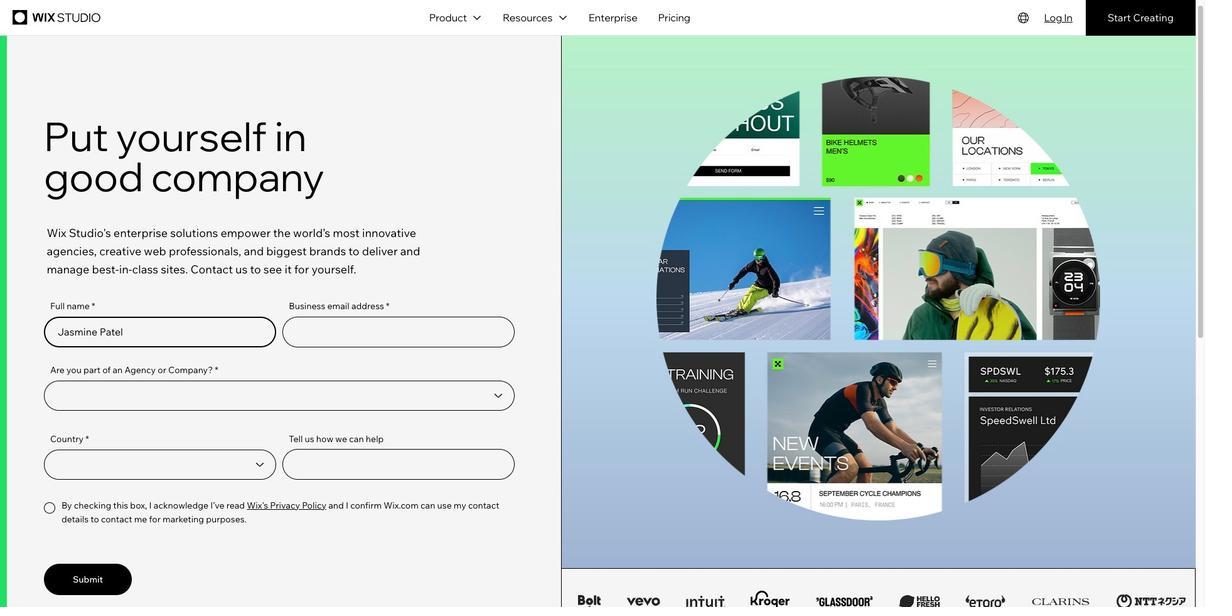Task type: vqa. For each thing, say whether or not it's contained in the screenshot.
next
no



Task type: describe. For each thing, give the bounding box(es) containing it.
wix logo, homepage image
[[13, 10, 104, 25]]



Task type: locate. For each thing, give the bounding box(es) containing it.
None text field
[[44, 317, 276, 348]]

None email field
[[283, 317, 515, 348]]

logos of wix enterprise customers, including bolt, vevo, intuit, kroger, fijitsu, glassdoor, and many more. element
[[561, 569, 1196, 608]]

None text field
[[283, 450, 515, 480]]

language selector, english selected image
[[1016, 10, 1031, 25]]



